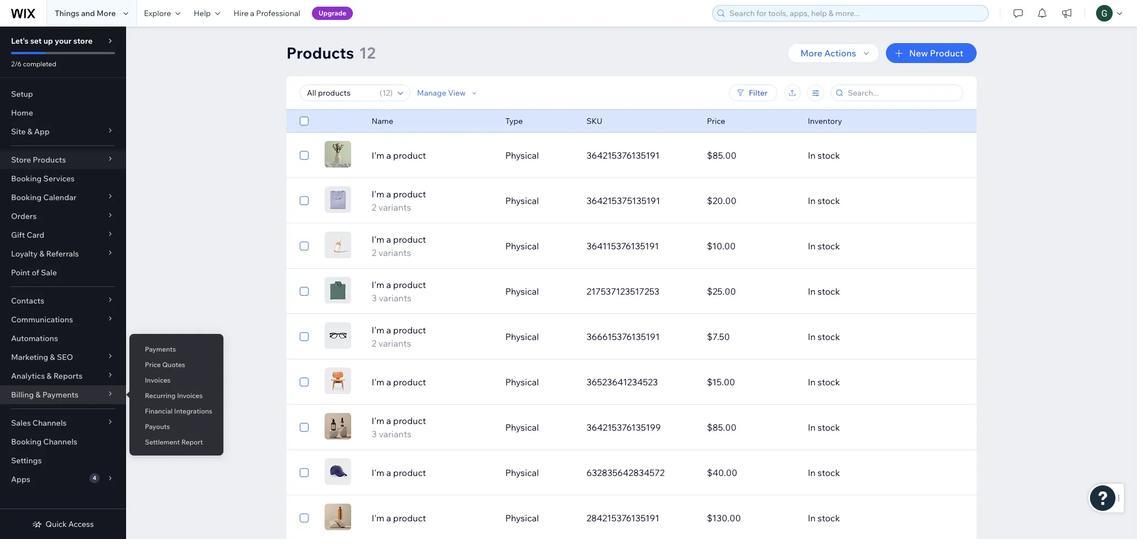 Task type: vqa. For each thing, say whether or not it's contained in the screenshot.
videos.
no



Task type: locate. For each thing, give the bounding box(es) containing it.
5 in stock link from the top
[[801, 324, 922, 350]]

app
[[34, 127, 50, 137]]

in stock link for 364115376135191
[[801, 233, 922, 259]]

sales channels button
[[0, 414, 126, 432]]

8 in stock link from the top
[[801, 460, 922, 486]]

7 in stock link from the top
[[801, 414, 922, 441]]

3 in from the top
[[808, 241, 816, 252]]

1 in from the top
[[808, 150, 816, 161]]

12 up unsaved view field
[[359, 43, 376, 62]]

contacts button
[[0, 291, 126, 310]]

$20.00 link
[[700, 187, 801, 214]]

& right site
[[27, 127, 32, 137]]

1 vertical spatial 2
[[372, 247, 377, 258]]

channels inside booking channels link
[[43, 437, 77, 447]]

in stock link
[[801, 142, 922, 169], [801, 187, 922, 214], [801, 233, 922, 259], [801, 278, 922, 305], [801, 324, 922, 350], [801, 369, 922, 395], [801, 414, 922, 441], [801, 460, 922, 486], [801, 505, 922, 531]]

6 stock from the top
[[818, 377, 840, 388]]

booking calendar button
[[0, 188, 126, 207]]

2 i'm a product 3 variants from the top
[[372, 415, 426, 440]]

& inside billing & payments popup button
[[36, 390, 41, 400]]

1 horizontal spatial 12
[[382, 88, 390, 98]]

i'm a product link for 632835642834572
[[365, 466, 499, 479]]

quick access button
[[32, 519, 94, 529]]

7 physical from the top
[[505, 422, 539, 433]]

2 variants from the top
[[378, 247, 411, 258]]

4 stock from the top
[[818, 286, 840, 297]]

3 physical from the top
[[505, 241, 539, 252]]

in stock link for 364215375135191
[[801, 187, 922, 214]]

in for 364115376135191
[[808, 241, 816, 252]]

i'm a product 2 variants for 364115376135191
[[372, 234, 426, 258]]

1 2 from the top
[[372, 202, 377, 213]]

& inside marketing & seo popup button
[[50, 352, 55, 362]]

$85.00 link up $20.00 link at the top of page
[[700, 142, 801, 169]]

physical for 217537123517253
[[505, 286, 539, 297]]

1 vertical spatial 3
[[372, 429, 377, 440]]

3 product from the top
[[393, 234, 426, 245]]

apps
[[11, 475, 30, 484]]

1 i'm a product 3 variants from the top
[[372, 279, 426, 304]]

36523641234523 link
[[580, 369, 700, 395]]

1 horizontal spatial products
[[286, 43, 354, 62]]

366615376135191 link
[[580, 324, 700, 350]]

$85.00 link for 364215376135191
[[700, 142, 801, 169]]

3 i'm a product link from the top
[[365, 466, 499, 479]]

channels down sales channels dropdown button on the left bottom of the page
[[43, 437, 77, 447]]

1 vertical spatial more
[[801, 48, 822, 59]]

4 variants from the top
[[378, 338, 411, 349]]

12 up name
[[382, 88, 390, 98]]

booking up the orders
[[11, 192, 42, 202]]

filter button
[[729, 85, 778, 101]]

Search... field
[[845, 85, 960, 101]]

more left the 'actions' at the top
[[801, 48, 822, 59]]

channels for booking channels
[[43, 437, 77, 447]]

variants
[[378, 202, 411, 213], [378, 247, 411, 258], [379, 293, 411, 304], [378, 338, 411, 349], [379, 429, 411, 440]]

4 in stock from the top
[[808, 286, 840, 297]]

sku
[[586, 116, 602, 126]]

payments inside popup button
[[42, 390, 79, 400]]

2 i'm a product from the top
[[372, 377, 426, 388]]

i'm a product 3 variants for 364215376135199
[[372, 415, 426, 440]]

1 physical from the top
[[505, 150, 539, 161]]

7 in stock from the top
[[808, 422, 840, 433]]

0 vertical spatial i'm a product 2 variants
[[372, 189, 426, 213]]

in stock for 284215376135191
[[808, 513, 840, 524]]

booking inside 'dropdown button'
[[11, 192, 42, 202]]

gift card
[[11, 230, 44, 240]]

view
[[448, 88, 466, 98]]

5 product from the top
[[393, 325, 426, 336]]

1 variants from the top
[[378, 202, 411, 213]]

card
[[27, 230, 44, 240]]

4 i'm from the top
[[372, 279, 384, 290]]

things and more
[[55, 8, 116, 18]]

variants for 366615376135191
[[378, 338, 411, 349]]

i'm a product for 364215376135191
[[372, 150, 426, 161]]

2 for 364215375135191
[[372, 202, 377, 213]]

1 in stock from the top
[[808, 150, 840, 161]]

& right loyalty on the left top of page
[[39, 249, 44, 259]]

1 i'm a product 2 variants from the top
[[372, 189, 426, 213]]

7 physical link from the top
[[499, 414, 580, 441]]

1 vertical spatial $85.00
[[707, 422, 737, 433]]

in for 364215375135191
[[808, 195, 816, 206]]

1 vertical spatial channels
[[43, 437, 77, 447]]

new
[[909, 48, 928, 59]]

3 in stock from the top
[[808, 241, 840, 252]]

Unsaved view field
[[304, 85, 376, 101]]

gift
[[11, 230, 25, 240]]

4 in stock link from the top
[[801, 278, 922, 305]]

site & app button
[[0, 122, 126, 141]]

2 vertical spatial i'm a product 2 variants
[[372, 325, 426, 349]]

2 vertical spatial booking
[[11, 437, 42, 447]]

4 i'm a product from the top
[[372, 513, 426, 524]]

0 horizontal spatial price
[[145, 361, 161, 369]]

report
[[181, 438, 203, 446]]

stock for 217537123517253
[[818, 286, 840, 297]]

6 physical link from the top
[[499, 369, 580, 395]]

4 in from the top
[[808, 286, 816, 297]]

0 horizontal spatial more
[[97, 8, 116, 18]]

7 stock from the top
[[818, 422, 840, 433]]

settings link
[[0, 451, 126, 470]]

7 product from the top
[[393, 415, 426, 426]]

1 vertical spatial price
[[145, 361, 161, 369]]

2 3 from the top
[[372, 429, 377, 440]]

364215375135191 link
[[580, 187, 700, 214]]

physical for 284215376135191
[[505, 513, 539, 524]]

channels inside sales channels dropdown button
[[33, 418, 67, 428]]

4 physical link from the top
[[499, 278, 580, 305]]

1 i'm a product from the top
[[372, 150, 426, 161]]

6 in stock link from the top
[[801, 369, 922, 395]]

booking down store
[[11, 174, 42, 184]]

1 horizontal spatial more
[[801, 48, 822, 59]]

products up booking services
[[33, 155, 66, 165]]

5 in stock from the top
[[808, 331, 840, 342]]

3 2 from the top
[[372, 338, 377, 349]]

in for 364215376135199
[[808, 422, 816, 433]]

physical for 366615376135191
[[505, 331, 539, 342]]

sales
[[11, 418, 31, 428]]

2 i'm a product link from the top
[[365, 376, 499, 389]]

0 vertical spatial $85.00
[[707, 150, 737, 161]]

6 in from the top
[[808, 377, 816, 388]]

in for 364215376135191
[[808, 150, 816, 161]]

9 in stock link from the top
[[801, 505, 922, 531]]

$85.00 link for 364215376135199
[[700, 414, 801, 441]]

type
[[505, 116, 523, 126]]

physical for 36523641234523
[[505, 377, 539, 388]]

2 booking from the top
[[11, 192, 42, 202]]

analytics & reports button
[[0, 367, 126, 385]]

1 physical link from the top
[[499, 142, 580, 169]]

$130.00
[[707, 513, 741, 524]]

None checkbox
[[300, 114, 309, 128], [300, 194, 309, 207], [300, 285, 309, 298], [300, 330, 309, 343], [300, 421, 309, 434], [300, 114, 309, 128], [300, 194, 309, 207], [300, 285, 309, 298], [300, 330, 309, 343], [300, 421, 309, 434]]

$85.00 link down $15.00 link
[[700, 414, 801, 441]]

booking for booking calendar
[[11, 192, 42, 202]]

284215376135191
[[586, 513, 659, 524]]

9 in from the top
[[808, 513, 816, 524]]

$85.00 for 364215376135191
[[707, 150, 737, 161]]

& left reports
[[47, 371, 52, 381]]

5 stock from the top
[[818, 331, 840, 342]]

more actions button
[[787, 43, 879, 63]]

2 product from the top
[[393, 189, 426, 200]]

recurring invoices
[[145, 392, 203, 400]]

point
[[11, 268, 30, 278]]

3 for 217537123517253
[[372, 293, 377, 304]]

0 vertical spatial payments
[[145, 345, 176, 353]]

1 $85.00 from the top
[[707, 150, 737, 161]]

$40.00
[[707, 467, 737, 478]]

2/6 completed
[[11, 60, 56, 68]]

& inside the site & app dropdown button
[[27, 127, 32, 137]]

1 3 from the top
[[372, 293, 377, 304]]

more actions
[[801, 48, 856, 59]]

5 in from the top
[[808, 331, 816, 342]]

in stock link for 36523641234523
[[801, 369, 922, 395]]

12 for products 12
[[359, 43, 376, 62]]

0 horizontal spatial payments
[[42, 390, 79, 400]]

2 i'm from the top
[[372, 189, 384, 200]]

2 physical from the top
[[505, 195, 539, 206]]

None checkbox
[[300, 149, 309, 162], [300, 239, 309, 253], [300, 376, 309, 389], [300, 466, 309, 479], [300, 512, 309, 525], [300, 149, 309, 162], [300, 239, 309, 253], [300, 376, 309, 389], [300, 466, 309, 479], [300, 512, 309, 525]]

3 booking from the top
[[11, 437, 42, 447]]

2 stock from the top
[[818, 195, 840, 206]]

variants for 364215375135191
[[378, 202, 411, 213]]

in stock for 366615376135191
[[808, 331, 840, 342]]

9 stock from the top
[[818, 513, 840, 524]]

3 in stock link from the top
[[801, 233, 922, 259]]

$85.00 up $20.00 on the top
[[707, 150, 737, 161]]

physical link for 36523641234523
[[499, 369, 580, 395]]

4 i'm a product link from the top
[[365, 512, 499, 525]]

of
[[32, 268, 39, 278]]

6 physical from the top
[[505, 377, 539, 388]]

$7.50
[[707, 331, 730, 342]]

analytics & reports
[[11, 371, 83, 381]]

filter
[[749, 88, 768, 98]]

12 for ( 12 )
[[382, 88, 390, 98]]

7 in from the top
[[808, 422, 816, 433]]

1 vertical spatial invoices
[[177, 392, 203, 400]]

settings
[[11, 456, 42, 466]]

price quotes
[[145, 361, 185, 369]]

9 in stock from the top
[[808, 513, 840, 524]]

& left seo
[[50, 352, 55, 362]]

$7.50 link
[[700, 324, 801, 350]]

2 in from the top
[[808, 195, 816, 206]]

$25.00 link
[[700, 278, 801, 305]]

0 vertical spatial $85.00 link
[[700, 142, 801, 169]]

6 in stock from the top
[[808, 377, 840, 388]]

manage view button
[[417, 88, 479, 98]]

1 stock from the top
[[818, 150, 840, 161]]

0 vertical spatial price
[[707, 116, 725, 126]]

2 2 from the top
[[372, 247, 377, 258]]

variants for 364215376135199
[[379, 429, 411, 440]]

1 vertical spatial payments
[[42, 390, 79, 400]]

3 variants from the top
[[379, 293, 411, 304]]

3 stock from the top
[[818, 241, 840, 252]]

3 i'm a product 2 variants from the top
[[372, 325, 426, 349]]

payments down analytics & reports dropdown button
[[42, 390, 79, 400]]

upgrade
[[319, 9, 346, 17]]

completed
[[23, 60, 56, 68]]

8 stock from the top
[[818, 467, 840, 478]]

invoices up the recurring
[[145, 376, 171, 384]]

stock for 366615376135191
[[818, 331, 840, 342]]

payments up price quotes at the bottom left of the page
[[145, 345, 176, 353]]

0 horizontal spatial 12
[[359, 43, 376, 62]]

booking up settings
[[11, 437, 42, 447]]

9 physical link from the top
[[499, 505, 580, 531]]

help button
[[187, 0, 227, 27]]

more right and
[[97, 8, 116, 18]]

price
[[707, 116, 725, 126], [145, 361, 161, 369]]

physical link for 364215376135191
[[499, 142, 580, 169]]

1 horizontal spatial price
[[707, 116, 725, 126]]

settlement report link
[[129, 433, 223, 452]]

quick access
[[46, 519, 94, 529]]

4 product from the top
[[393, 279, 426, 290]]

booking calendar
[[11, 192, 76, 202]]

physical link
[[499, 142, 580, 169], [499, 187, 580, 214], [499, 233, 580, 259], [499, 278, 580, 305], [499, 324, 580, 350], [499, 369, 580, 395], [499, 414, 580, 441], [499, 460, 580, 486], [499, 505, 580, 531]]

1 in stock link from the top
[[801, 142, 922, 169]]

setup
[[11, 89, 33, 99]]

reports
[[53, 371, 83, 381]]

8 in from the top
[[808, 467, 816, 478]]

0 vertical spatial 12
[[359, 43, 376, 62]]

i'm a product for 36523641234523
[[372, 377, 426, 388]]

2 i'm a product 2 variants from the top
[[372, 234, 426, 258]]

0 horizontal spatial invoices
[[145, 376, 171, 384]]

i'm a product 2 variants for 364215375135191
[[372, 189, 426, 213]]

& for site
[[27, 127, 32, 137]]

products inside dropdown button
[[33, 155, 66, 165]]

invoices up the integrations
[[177, 392, 203, 400]]

in stock link for 284215376135191
[[801, 505, 922, 531]]

0 horizontal spatial products
[[33, 155, 66, 165]]

more
[[97, 8, 116, 18], [801, 48, 822, 59]]

0 vertical spatial products
[[286, 43, 354, 62]]

8 in stock from the top
[[808, 467, 840, 478]]

channels up 'booking channels'
[[33, 418, 67, 428]]

in stock for 364215376135191
[[808, 150, 840, 161]]

2 in stock from the top
[[808, 195, 840, 206]]

632835642834572 link
[[580, 460, 700, 486]]

3 i'm a product from the top
[[372, 467, 426, 478]]

1 vertical spatial i'm a product 3 variants
[[372, 415, 426, 440]]

0 vertical spatial i'm a product 3 variants
[[372, 279, 426, 304]]

&
[[27, 127, 32, 137], [39, 249, 44, 259], [50, 352, 55, 362], [47, 371, 52, 381], [36, 390, 41, 400]]

1 $85.00 link from the top
[[700, 142, 801, 169]]

in stock for 217537123517253
[[808, 286, 840, 297]]

8 physical link from the top
[[499, 460, 580, 486]]

$85.00 up $40.00
[[707, 422, 737, 433]]

products
[[286, 43, 354, 62], [33, 155, 66, 165]]

manage view
[[417, 88, 466, 98]]

setup link
[[0, 85, 126, 103]]

& inside analytics & reports dropdown button
[[47, 371, 52, 381]]

in for 632835642834572
[[808, 467, 816, 478]]

2 in stock link from the top
[[801, 187, 922, 214]]

channels for sales channels
[[33, 418, 67, 428]]

1 vertical spatial i'm a product 2 variants
[[372, 234, 426, 258]]

1 vertical spatial products
[[33, 155, 66, 165]]

364215376135199 link
[[580, 414, 700, 441]]

& right billing
[[36, 390, 41, 400]]

2 $85.00 link from the top
[[700, 414, 801, 441]]

0 vertical spatial channels
[[33, 418, 67, 428]]

2 $85.00 from the top
[[707, 422, 737, 433]]

5 physical from the top
[[505, 331, 539, 342]]

2 vertical spatial 2
[[372, 338, 377, 349]]

in
[[808, 150, 816, 161], [808, 195, 816, 206], [808, 241, 816, 252], [808, 286, 816, 297], [808, 331, 816, 342], [808, 377, 816, 388], [808, 422, 816, 433], [808, 467, 816, 478], [808, 513, 816, 524]]

inventory
[[808, 116, 842, 126]]

8 physical from the top
[[505, 467, 539, 478]]

5 i'm from the top
[[372, 325, 384, 336]]

products down upgrade button
[[286, 43, 354, 62]]

in stock for 36523641234523
[[808, 377, 840, 388]]

3 physical link from the top
[[499, 233, 580, 259]]

8 i'm from the top
[[372, 467, 384, 478]]

$85.00 link
[[700, 142, 801, 169], [700, 414, 801, 441]]

0 vertical spatial 2
[[372, 202, 377, 213]]

stock for 284215376135191
[[818, 513, 840, 524]]

store products button
[[0, 150, 126, 169]]

physical
[[505, 150, 539, 161], [505, 195, 539, 206], [505, 241, 539, 252], [505, 286, 539, 297], [505, 331, 539, 342], [505, 377, 539, 388], [505, 422, 539, 433], [505, 467, 539, 478], [505, 513, 539, 524]]

i'm a product 2 variants for 366615376135191
[[372, 325, 426, 349]]

1 booking from the top
[[11, 174, 42, 184]]

stock for 364115376135191
[[818, 241, 840, 252]]

financial integrations link
[[129, 402, 223, 421]]

booking services link
[[0, 169, 126, 188]]

1 vertical spatial $85.00 link
[[700, 414, 801, 441]]

1 vertical spatial booking
[[11, 192, 42, 202]]

0 vertical spatial 3
[[372, 293, 377, 304]]

9 physical from the top
[[505, 513, 539, 524]]

stock for 632835642834572
[[818, 467, 840, 478]]

point of sale
[[11, 268, 57, 278]]

i'm
[[372, 150, 384, 161], [372, 189, 384, 200], [372, 234, 384, 245], [372, 279, 384, 290], [372, 325, 384, 336], [372, 377, 384, 388], [372, 415, 384, 426], [372, 467, 384, 478], [372, 513, 384, 524]]

0 vertical spatial more
[[97, 8, 116, 18]]

in stock link for 364215376135191
[[801, 142, 922, 169]]

2 for 364115376135191
[[372, 247, 377, 258]]

site & app
[[11, 127, 50, 137]]

in for 217537123517253
[[808, 286, 816, 297]]

5 physical link from the top
[[499, 324, 580, 350]]

2
[[372, 202, 377, 213], [372, 247, 377, 258], [372, 338, 377, 349]]

3 for 364215376135199
[[372, 429, 377, 440]]

1 vertical spatial 12
[[382, 88, 390, 98]]

1 i'm a product link from the top
[[365, 149, 499, 162]]

& inside loyalty & referrals dropdown button
[[39, 249, 44, 259]]

physical link for 632835642834572
[[499, 460, 580, 486]]

9 product from the top
[[393, 513, 426, 524]]

communications
[[11, 315, 73, 325]]

things
[[55, 8, 79, 18]]

4 physical from the top
[[505, 286, 539, 297]]

2 physical link from the top
[[499, 187, 580, 214]]

home link
[[0, 103, 126, 122]]

0 vertical spatial booking
[[11, 174, 42, 184]]

i'm a product link for 36523641234523
[[365, 376, 499, 389]]

integrations
[[174, 407, 212, 415]]

in for 284215376135191
[[808, 513, 816, 524]]

site
[[11, 127, 26, 137]]

& for loyalty
[[39, 249, 44, 259]]



Task type: describe. For each thing, give the bounding box(es) containing it.
Search for tools, apps, help & more... field
[[726, 6, 985, 21]]

sales channels
[[11, 418, 67, 428]]

364215376135191
[[586, 150, 660, 161]]

automations
[[11, 333, 58, 343]]

1 horizontal spatial payments
[[145, 345, 176, 353]]

physical for 364115376135191
[[505, 241, 539, 252]]

stock for 364215376135199
[[818, 422, 840, 433]]

marketing & seo button
[[0, 348, 126, 367]]

6 product from the top
[[393, 377, 426, 388]]

settlement report
[[145, 438, 203, 446]]

explore
[[144, 8, 171, 18]]

marketing
[[11, 352, 48, 362]]

products 12
[[286, 43, 376, 62]]

in stock for 364215375135191
[[808, 195, 840, 206]]

i'm a product for 632835642834572
[[372, 467, 426, 478]]

contacts
[[11, 296, 44, 306]]

in stock link for 366615376135191
[[801, 324, 922, 350]]

2/6
[[11, 60, 22, 68]]

store
[[11, 155, 31, 165]]

$15.00
[[707, 377, 735, 388]]

217537123517253 link
[[580, 278, 700, 305]]

orders
[[11, 211, 37, 221]]

payouts
[[145, 423, 170, 431]]

in stock for 632835642834572
[[808, 467, 840, 478]]

physical link for 364115376135191
[[499, 233, 580, 259]]

4
[[93, 475, 96, 482]]

physical for 364215376135199
[[505, 422, 539, 433]]

8 product from the top
[[393, 467, 426, 478]]

set
[[30, 36, 42, 46]]

price for price quotes
[[145, 361, 161, 369]]

physical link for 364215376135199
[[499, 414, 580, 441]]

i'm a product 3 variants for 217537123517253
[[372, 279, 426, 304]]

physical link for 364215375135191
[[499, 187, 580, 214]]

billing
[[11, 390, 34, 400]]

stock for 36523641234523
[[818, 377, 840, 388]]

physical link for 366615376135191
[[499, 324, 580, 350]]

variants for 364115376135191
[[378, 247, 411, 258]]

in for 36523641234523
[[808, 377, 816, 388]]

$85.00 for 364215376135199
[[707, 422, 737, 433]]

36523641234523
[[586, 377, 658, 388]]

services
[[43, 174, 75, 184]]

stock for 364215375135191
[[818, 195, 840, 206]]

price for price
[[707, 116, 725, 126]]

booking for booking channels
[[11, 437, 42, 447]]

loyalty
[[11, 249, 38, 259]]

automations link
[[0, 329, 126, 348]]

physical link for 284215376135191
[[499, 505, 580, 531]]

& for billing
[[36, 390, 41, 400]]

physical for 364215376135191
[[505, 150, 539, 161]]

quick
[[46, 519, 67, 529]]

364215376135199
[[586, 422, 661, 433]]

seo
[[57, 352, 73, 362]]

in stock for 364215376135199
[[808, 422, 840, 433]]

booking for booking services
[[11, 174, 42, 184]]

physical for 364215375135191
[[505, 195, 539, 206]]

variants for 217537123517253
[[379, 293, 411, 304]]

9 i'm from the top
[[372, 513, 384, 524]]

366615376135191
[[586, 331, 660, 342]]

in stock for 364115376135191
[[808, 241, 840, 252]]

calendar
[[43, 192, 76, 202]]

$10.00
[[707, 241, 736, 252]]

booking services
[[11, 174, 75, 184]]

$10.00 link
[[700, 233, 801, 259]]

$130.00 link
[[700, 505, 801, 531]]

upgrade button
[[312, 7, 353, 20]]

1 product from the top
[[393, 150, 426, 161]]

your
[[55, 36, 71, 46]]

more inside dropdown button
[[801, 48, 822, 59]]

in stock link for 364215376135199
[[801, 414, 922, 441]]

in stock link for 217537123517253
[[801, 278, 922, 305]]

1 i'm from the top
[[372, 150, 384, 161]]

3 i'm from the top
[[372, 234, 384, 245]]

hire a professional link
[[227, 0, 307, 27]]

analytics
[[11, 371, 45, 381]]

home
[[11, 108, 33, 118]]

7 i'm from the top
[[372, 415, 384, 426]]

recurring invoices link
[[129, 387, 223, 405]]

billing & payments
[[11, 390, 79, 400]]

orders button
[[0, 207, 126, 226]]

name
[[372, 116, 393, 126]]

$15.00 link
[[700, 369, 801, 395]]

settlement
[[145, 438, 180, 446]]

let's set up your store
[[11, 36, 93, 46]]

& for analytics
[[47, 371, 52, 381]]

0 vertical spatial invoices
[[145, 376, 171, 384]]

hire a professional
[[233, 8, 300, 18]]

sale
[[41, 268, 57, 278]]

364115376135191
[[586, 241, 659, 252]]

gift card button
[[0, 226, 126, 244]]

quotes
[[162, 361, 185, 369]]

217537123517253
[[586, 286, 659, 297]]

i'm a product link for 284215376135191
[[365, 512, 499, 525]]

i'm a product link for 364215376135191
[[365, 149, 499, 162]]

financial
[[145, 407, 173, 415]]

physical link for 217537123517253
[[499, 278, 580, 305]]

632835642834572
[[586, 467, 665, 478]]

$40.00 link
[[700, 460, 801, 486]]

and
[[81, 8, 95, 18]]

physical for 632835642834572
[[505, 467, 539, 478]]

store products
[[11, 155, 66, 165]]

in for 366615376135191
[[808, 331, 816, 342]]

communications button
[[0, 310, 126, 329]]

booking channels
[[11, 437, 77, 447]]

new product
[[909, 48, 963, 59]]

$20.00
[[707, 195, 737, 206]]

6 i'm from the top
[[372, 377, 384, 388]]

1 horizontal spatial invoices
[[177, 392, 203, 400]]

( 12 )
[[380, 88, 393, 98]]

sidebar element
[[0, 27, 126, 539]]

recurring
[[145, 392, 176, 400]]

booking channels link
[[0, 432, 126, 451]]

manage
[[417, 88, 446, 98]]

let's
[[11, 36, 29, 46]]

invoices link
[[129, 371, 223, 390]]

& for marketing
[[50, 352, 55, 362]]

loyalty & referrals
[[11, 249, 79, 259]]

364215376135191 link
[[580, 142, 700, 169]]

i'm a product for 284215376135191
[[372, 513, 426, 524]]

billing & payments button
[[0, 385, 126, 404]]

up
[[43, 36, 53, 46]]

payouts link
[[129, 418, 223, 436]]

stock for 364215376135191
[[818, 150, 840, 161]]

$25.00
[[707, 286, 736, 297]]

2 for 366615376135191
[[372, 338, 377, 349]]

in stock link for 632835642834572
[[801, 460, 922, 486]]



